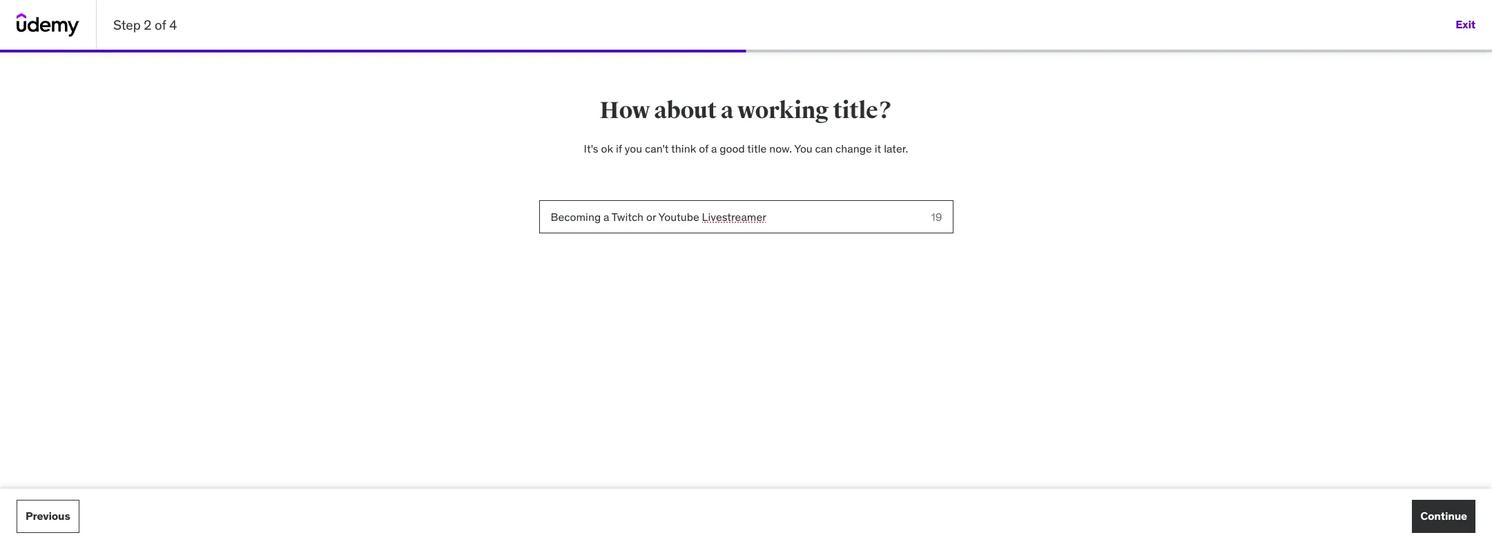 Task type: vqa. For each thing, say whether or not it's contained in the screenshot.
Satish Gaire "days"
no



Task type: locate. For each thing, give the bounding box(es) containing it.
later.
[[884, 142, 908, 155]]

0 horizontal spatial a
[[711, 142, 717, 155]]

19
[[931, 210, 942, 224]]

good
[[720, 142, 745, 155]]

think
[[671, 142, 696, 155]]

1 horizontal spatial a
[[721, 96, 734, 125]]

a
[[721, 96, 734, 125], [711, 142, 717, 155]]

step 2 of 4 element
[[0, 50, 746, 52]]

how about a working title?
[[600, 96, 893, 125]]

step
[[113, 16, 141, 33]]

a up good
[[721, 96, 734, 125]]

0 horizontal spatial of
[[155, 16, 166, 33]]

of
[[155, 16, 166, 33], [699, 142, 709, 155]]

udemy image
[[17, 13, 79, 37]]

it's
[[584, 142, 598, 155]]

ok
[[601, 142, 613, 155]]

1 vertical spatial of
[[699, 142, 709, 155]]

of right think
[[699, 142, 709, 155]]

previous button
[[17, 500, 79, 533]]

exit button
[[1456, 8, 1476, 41]]

title
[[747, 142, 767, 155]]

of right 2
[[155, 16, 166, 33]]

1 horizontal spatial of
[[699, 142, 709, 155]]

how
[[600, 96, 650, 125]]

a left good
[[711, 142, 717, 155]]

exit
[[1456, 18, 1476, 31]]

can
[[815, 142, 833, 155]]

can't
[[645, 142, 669, 155]]

about
[[654, 96, 717, 125]]



Task type: describe. For each thing, give the bounding box(es) containing it.
0 vertical spatial of
[[155, 16, 166, 33]]

continue button
[[1412, 500, 1476, 533]]

change
[[836, 142, 872, 155]]

4
[[169, 16, 177, 33]]

you
[[625, 142, 642, 155]]

1 vertical spatial a
[[711, 142, 717, 155]]

it's ok if you can't think of a good title now. you can change it later.
[[584, 142, 908, 155]]

title?
[[833, 96, 893, 125]]

if
[[616, 142, 622, 155]]

0 vertical spatial a
[[721, 96, 734, 125]]

continue
[[1421, 509, 1468, 523]]

e.g. Learn Photoshop CS6 from Scratch text field
[[539, 201, 920, 234]]

you
[[794, 142, 813, 155]]

step 2 of 4
[[113, 16, 177, 33]]

working
[[738, 96, 829, 125]]

now.
[[769, 142, 792, 155]]

previous
[[26, 509, 70, 523]]

it
[[875, 142, 881, 155]]

2
[[144, 16, 152, 33]]



